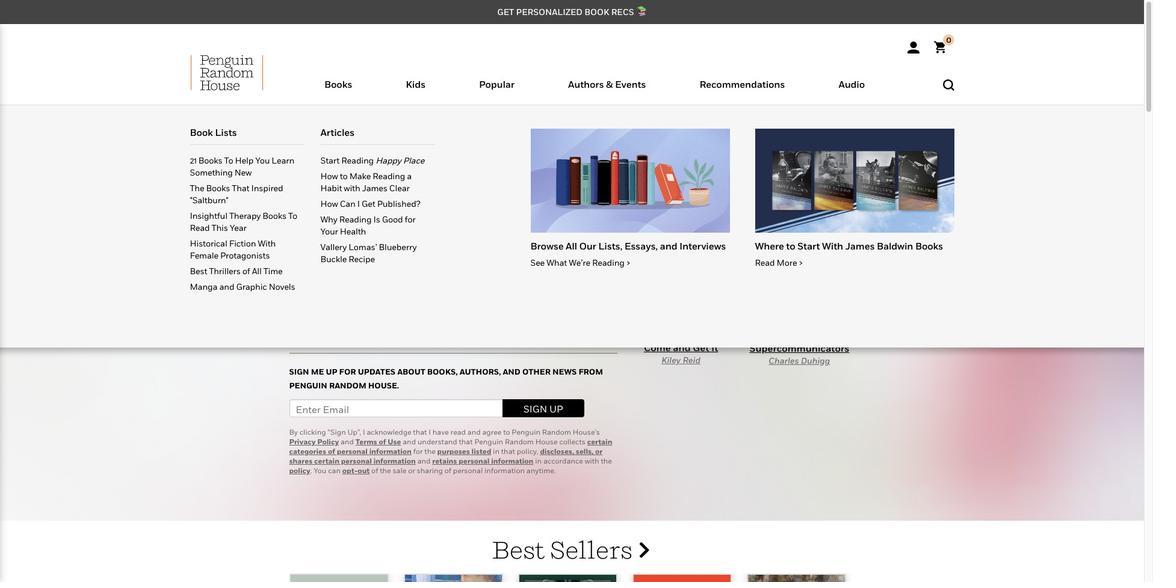 Task type: vqa. For each thing, say whether or not it's contained in the screenshot.
Residential on the left of page
yes



Task type: describe. For each thing, give the bounding box(es) containing it.
unruly
[[476, 236, 505, 249]]

lists
[[215, 126, 237, 138]]

protagonists
[[220, 250, 270, 261]]

other
[[522, 367, 551, 377]]

supercommunicators
[[750, 343, 850, 355]]

,
[[514, 264, 516, 276]]

from for from the celebrated author of
[[289, 209, 313, 221]]

insightful
[[190, 211, 227, 221]]

book lists link
[[190, 125, 304, 144]]

kiley
[[662, 355, 681, 365]]

browse by category or genre image
[[289, 118, 390, 147]]

have
[[433, 428, 449, 437]]

sharing
[[417, 467, 443, 476]]

updates
[[358, 367, 396, 377]]

main navigation element
[[161, 55, 983, 350]]

house.
[[368, 381, 399, 390]]

use
[[388, 438, 401, 447]]

the for celebrated
[[315, 209, 330, 221]]

opt-
[[342, 467, 358, 476]]

black liturgies image
[[747, 575, 846, 583]]

browse
[[531, 240, 564, 252]]

it
[[711, 342, 718, 354]]

can inside and retains personal information in accordance with the policy . you can opt-out of the sale or sharing of personal information anytime.
[[328, 467, 341, 476]]

certain inside certain categories of personal information
[[587, 438, 612, 447]]

all inside browse all our lists, essays, and interviews see what we're reading >
[[566, 240, 577, 252]]

author for celebrated
[[383, 209, 413, 221]]

accordance
[[543, 457, 583, 466]]

1 horizontal spatial best
[[492, 536, 545, 565]]

of inside "by clicking "sign up", i acknowledge that i have read and agree to penguin random house's privacy policy and terms of use and understand that penguin random house collects"
[[379, 438, 386, 447]]

search image
[[943, 79, 954, 91]]

0 vertical spatial to
[[224, 155, 233, 166]]

authors,
[[460, 367, 501, 377]]

why
[[321, 214, 337, 225]]

best thrillers of all time link
[[190, 265, 304, 281]]

purposes
[[437, 448, 470, 457]]

authors & events
[[568, 78, 646, 90]]

recipe
[[349, 254, 375, 264]]

charles
[[769, 356, 799, 366]]

up inside "sign me up for updates about books, authors, and other news from penguin random house."
[[326, 367, 337, 377]]

recommendations link
[[700, 78, 785, 105]]

.
[[310, 467, 312, 476]]

start inside start reading happy place how to make reading a habit with james clear how can i get published? why reading is good for your health vallery lomas' blueberry buckle recipe
[[321, 155, 340, 166]]

learn
[[272, 155, 294, 166]]

out
[[358, 467, 370, 476]]

recommendations
[[700, 78, 785, 90]]

information down the retains personal information link
[[485, 467, 525, 476]]

charles duhigg
[[769, 356, 830, 366]]

Enter Email email field
[[289, 400, 503, 418]]

find
[[289, 174, 335, 195]]

acknowledge
[[367, 428, 411, 437]]

for inside start reading happy place how to make reading a habit with james clear how can i get published? why reading is good for your health vallery lomas' blueberry buckle recipe
[[405, 214, 416, 225]]

21 books to help you learn something new link
[[190, 154, 304, 182]]

is
[[374, 214, 380, 225]]

house
[[536, 438, 558, 447]]

information down policy,
[[491, 457, 534, 466]]

a inside , a fascinating exploration of what makes conversations work — and how we can all learn to be supercommunicators at work and in life.
[[519, 264, 524, 276]]

"saltburn"
[[190, 195, 228, 205]]

of inside the 21 books to help you learn something new the books that inspired "saltburn" insightful therapy books to read this year historical fiction with female protagonists best thrillers of all time manga and graphic novels
[[242, 266, 250, 276]]

1 horizontal spatial your
[[339, 174, 384, 195]]

read inside where to start with james baldwin books read more >
[[755, 258, 775, 268]]

place
[[403, 155, 424, 166]]

you inside and retains personal information in accordance with the policy . you can opt-out of the sale or sharing of personal information anytime.
[[314, 467, 326, 476]]

fiction
[[229, 238, 256, 249]]

something
[[190, 167, 233, 178]]

books down inspired
[[263, 211, 286, 221]]

the left 'sale'
[[380, 467, 391, 476]]

reading inside browse all our lists, essays, and interviews see what we're reading >
[[592, 258, 625, 268]]

our
[[579, 240, 596, 252]]

books button
[[298, 76, 379, 105]]

find your next read
[[289, 174, 485, 195]]

1 vertical spatial get
[[693, 342, 709, 354]]

up inside button
[[550, 404, 563, 416]]

browse by category or genre navigation
[[289, 118, 650, 148]]

information inside certain categories of personal information
[[369, 448, 412, 457]]

2 vertical spatial that
[[501, 448, 515, 457]]

2 vertical spatial for
[[413, 448, 423, 457]]

about inside comes a fresh and provocative story about a residential assistant and her messy entanglement with a professor and three unruly students.
[[369, 223, 396, 235]]

practicing the way image
[[289, 575, 389, 583]]

anytime.
[[527, 467, 556, 476]]

1 vertical spatial random
[[542, 428, 571, 437]]

book
[[585, 7, 609, 17]]

and down residential
[[430, 236, 447, 249]]

and left life.
[[474, 291, 492, 304]]

of right out
[[371, 467, 378, 476]]

how to make reading a habit with james clear link
[[321, 170, 435, 197]]

sign me up for updates about books, authors, and other news from penguin random house.
[[289, 367, 603, 390]]

sign up button
[[502, 400, 584, 418]]

insightful therapy books to read this year link
[[190, 209, 304, 237]]

penguin random house image
[[191, 55, 263, 91]]

books inside where to start with james baldwin books read more >
[[915, 240, 943, 252]]

opt-out link
[[342, 467, 370, 476]]

of up residential
[[415, 209, 424, 221]]

good
[[382, 214, 403, 225]]

fresh
[[539, 209, 563, 221]]

21
[[190, 155, 197, 166]]

read inside the 21 books to help you learn something new the books that inspired "saltburn" insightful therapy books to read this year historical fiction with female protagonists best thrillers of all time manga and graphic novels
[[190, 223, 210, 233]]

reading up make
[[341, 155, 374, 166]]

and retains personal information in accordance with the policy . you can opt-out of the sale or sharing of personal information anytime.
[[289, 457, 612, 476]]

penguin inside "sign me up for updates about books, authors, and other news from penguin random house."
[[289, 381, 327, 390]]

📚
[[636, 7, 647, 17]]

> inside where to start with james baldwin books read more >
[[799, 258, 803, 268]]

duhigg
[[801, 356, 830, 366]]

comes a fresh and provocative story about a residential assistant and her messy entanglement with a professor and three unruly students.
[[289, 209, 583, 249]]

your inside start reading happy place how to make reading a habit with james clear how can i get published? why reading is good for your health vallery lomas' blueberry buckle recipe
[[321, 226, 338, 237]]

this
[[212, 223, 228, 233]]

makes
[[379, 278, 408, 290]]

of up the conversations
[[417, 264, 426, 276]]

and right read
[[468, 428, 481, 437]]

read
[[451, 428, 466, 437]]

listed
[[472, 448, 491, 457]]

events
[[615, 78, 646, 90]]

personal down for the purposes listed in that policy,
[[459, 457, 490, 466]]

can inside , a fascinating exploration of what makes conversations work — and how we can all learn to be supercommunicators at work and in life.
[[565, 278, 582, 290]]

random inside "sign me up for updates about books, authors, and other news from penguin random house."
[[329, 381, 366, 390]]

"sign
[[328, 428, 346, 437]]

a inside start reading happy place how to make reading a habit with james clear how can i get published? why reading is good for your health vallery lomas' blueberry buckle recipe
[[407, 171, 412, 181]]

authors
[[568, 78, 604, 90]]

get inside start reading happy place how to make reading a habit with james clear how can i get published? why reading is good for your health vallery lomas' blueberry buckle recipe
[[362, 199, 375, 209]]

a down is
[[377, 236, 382, 249]]

start inside where to start with james baldwin books read more >
[[798, 240, 820, 252]]

you inside the 21 books to help you learn something new the books that inspired "saltburn" insightful therapy books to read this year historical fiction with female protagonists best thrillers of all time manga and graphic novels
[[255, 155, 270, 166]]

book
[[190, 126, 213, 138]]

2 vertical spatial random
[[505, 438, 534, 447]]

browse all our lists, essays, and interviews image
[[531, 129, 730, 233]]

collects
[[559, 438, 586, 447]]

and inside come and get it link
[[673, 342, 691, 354]]

1 vertical spatial penguin
[[512, 428, 541, 437]]

up",
[[348, 428, 361, 437]]

emily wilde's map of the otherlands image
[[518, 575, 617, 583]]

books link
[[324, 78, 352, 105]]

all
[[584, 278, 595, 290]]

discloses, sells, or shares certain personal information link
[[289, 448, 603, 466]]

best inside the 21 books to help you learn something new the books that inspired "saltburn" insightful therapy books to read this year historical fiction with female protagonists best thrillers of all time manga and graphic novels
[[190, 266, 207, 276]]

a up professor
[[398, 223, 403, 235]]

or inside discloses, sells, or shares certain personal information
[[595, 448, 603, 457]]

2 how from the top
[[321, 199, 338, 209]]

the for purposes
[[425, 448, 436, 457]]

reading up health
[[339, 214, 372, 225]]

messy
[[537, 223, 565, 235]]

therapy
[[229, 211, 261, 221]]

professor
[[385, 236, 428, 249]]

manga
[[190, 282, 217, 292]]

exploration
[[289, 278, 341, 290]]

and inside browse all our lists, essays, and interviews see what we're reading >
[[660, 240, 677, 252]]

novels
[[269, 282, 295, 292]]

and down ','
[[510, 278, 528, 290]]

clicking
[[300, 428, 326, 437]]

provocative
[[289, 223, 342, 235]]

health
[[340, 226, 366, 237]]

from for from the bestselling author of
[[289, 264, 313, 276]]

sells,
[[576, 448, 594, 457]]

in for information
[[535, 457, 542, 466]]

articles
[[321, 126, 355, 138]]

sign for sign up
[[524, 404, 547, 416]]

we
[[551, 278, 563, 290]]

come
[[644, 342, 671, 354]]

see
[[531, 258, 545, 268]]

1 vertical spatial work
[[451, 291, 472, 304]]



Task type: locate. For each thing, give the bounding box(es) containing it.
to left make
[[340, 171, 348, 181]]

1 horizontal spatial about
[[397, 367, 425, 377]]

0 horizontal spatial about
[[369, 223, 396, 235]]

certain categories of personal information
[[289, 438, 612, 457]]

what
[[547, 258, 567, 268]]

0 horizontal spatial you
[[255, 155, 270, 166]]

comes
[[500, 209, 529, 221]]

0 horizontal spatial certain
[[314, 457, 339, 466]]

random down updates
[[329, 381, 366, 390]]

reading down the lists,
[[592, 258, 625, 268]]

agree
[[482, 428, 502, 437]]

with inside and retains personal information in accordance with the policy . you can opt-out of the sale or sharing of personal information anytime.
[[585, 457, 599, 466]]

random
[[329, 381, 366, 390], [542, 428, 571, 437], [505, 438, 534, 447]]

how can i get published? link
[[321, 197, 435, 213]]

0 vertical spatial can
[[565, 278, 582, 290]]

2 > from the left
[[799, 258, 803, 268]]

with down make
[[344, 183, 360, 193]]

at
[[439, 291, 448, 304]]

and up sharing
[[418, 457, 431, 466]]

0 vertical spatial certain
[[587, 438, 612, 447]]

or right 'sale'
[[408, 467, 415, 476]]

vallery lomas' blueberry buckle recipe link
[[321, 241, 435, 268]]

supercommunicators
[[339, 291, 437, 304]]

1 vertical spatial start
[[798, 240, 820, 252]]

sign for sign me up for updates about books, authors, and other news from penguin random house.
[[289, 367, 309, 377]]

and right the fresh
[[565, 209, 583, 221]]

random up policy,
[[505, 438, 534, 447]]

policy
[[317, 438, 339, 447]]

best up manga
[[190, 266, 207, 276]]

for the purposes listed in that policy,
[[412, 448, 540, 457]]

about inside "sign me up for updates about books, authors, and other news from penguin random house."
[[397, 367, 425, 377]]

the up 'exploration' in the left top of the page
[[315, 264, 330, 276]]

from up 'exploration' in the left top of the page
[[289, 264, 313, 276]]

1 from from the top
[[289, 209, 313, 221]]

shopping cart image
[[934, 35, 954, 54]]

0 vertical spatial from
[[289, 209, 313, 221]]

kiley reid link
[[662, 355, 701, 365]]

2 vertical spatial in
[[535, 457, 542, 466]]

1 vertical spatial certain
[[314, 457, 339, 466]]

house's
[[573, 428, 600, 437]]

and down "up"," at the left of the page
[[341, 438, 354, 447]]

that up purposes listed link
[[459, 438, 473, 447]]

the
[[315, 209, 330, 221], [315, 264, 330, 276], [425, 448, 436, 457], [601, 457, 612, 466], [380, 467, 391, 476]]

> inside browse all our lists, essays, and interviews see what we're reading >
[[627, 258, 631, 268]]

sale
[[393, 467, 407, 476]]

celebrated
[[332, 209, 381, 221]]

0 vertical spatial read
[[438, 174, 485, 195]]

that
[[232, 183, 249, 193]]

information up 'sale'
[[374, 457, 416, 466]]

of down bestselling
[[343, 278, 352, 290]]

0 horizontal spatial work
[[451, 291, 472, 304]]

random up house
[[542, 428, 571, 437]]

1 vertical spatial james
[[846, 240, 875, 252]]

2 horizontal spatial penguin
[[512, 428, 541, 437]]

life.
[[505, 291, 521, 304]]

why reading is good for your health link
[[321, 213, 435, 241]]

in right listed
[[493, 448, 500, 457]]

0 vertical spatial about
[[369, 223, 396, 235]]

0 vertical spatial or
[[595, 448, 603, 457]]

about up "house."
[[397, 367, 425, 377]]

for right good on the left of the page
[[405, 214, 416, 225]]

1 horizontal spatial up
[[550, 404, 563, 416]]

1 horizontal spatial work
[[477, 278, 498, 290]]

sign left me
[[289, 367, 309, 377]]

how up 'why'
[[321, 199, 338, 209]]

your up can
[[339, 174, 384, 195]]

i right can
[[357, 199, 360, 209]]

all left our
[[566, 240, 577, 252]]

you right .
[[314, 467, 326, 476]]

i right "up"," at the left of the page
[[363, 428, 365, 437]]

to inside , a fascinating exploration of what makes conversations work — and how we can all learn to be supercommunicators at work and in life.
[[315, 291, 324, 304]]

0 horizontal spatial all
[[252, 266, 262, 276]]

sign in image
[[907, 42, 919, 54]]

1 horizontal spatial start
[[798, 240, 820, 252]]

0 vertical spatial you
[[255, 155, 270, 166]]

best up emily wilde's map of the otherlands image
[[492, 536, 545, 565]]

0 horizontal spatial >
[[627, 258, 631, 268]]

personal down the retains personal information link
[[453, 467, 483, 476]]

for inside "sign me up for updates about books, authors, and other news from penguin random house."
[[339, 367, 356, 377]]

your down 'why'
[[321, 226, 338, 237]]

work right at
[[451, 291, 472, 304]]

personal inside certain categories of personal information
[[337, 448, 368, 457]]

0 horizontal spatial sign
[[289, 367, 309, 377]]

0 vertical spatial sign
[[289, 367, 309, 377]]

0 vertical spatial up
[[326, 367, 337, 377]]

penguin
[[289, 381, 327, 390], [512, 428, 541, 437], [475, 438, 503, 447]]

james inside start reading happy place how to make reading a habit with james clear how can i get published? why reading is good for your health vallery lomas' blueberry buckle recipe
[[362, 183, 388, 193]]

books up the "something"
[[198, 155, 222, 166]]

1 horizontal spatial james
[[846, 240, 875, 252]]

books inside dropdown button
[[324, 78, 352, 90]]

1 horizontal spatial that
[[459, 438, 473, 447]]

0 vertical spatial penguin
[[289, 381, 327, 390]]

just one more sleep image
[[404, 575, 503, 583]]

certain inside discloses, sells, or shares certain personal information
[[314, 457, 339, 466]]

all left time
[[252, 266, 262, 276]]

2 horizontal spatial random
[[542, 428, 571, 437]]

sign up house
[[524, 404, 547, 416]]

1 vertical spatial or
[[408, 467, 415, 476]]

1 vertical spatial with
[[355, 236, 375, 249]]

and inside and retains personal information in accordance with the policy . you can opt-out of the sale or sharing of personal information anytime.
[[418, 457, 431, 466]]

historical fiction with female protagonists link
[[190, 237, 304, 265]]

0 vertical spatial random
[[329, 381, 366, 390]]

come and get it
[[644, 342, 718, 354]]

0 horizontal spatial or
[[408, 467, 415, 476]]

purposes listed link
[[437, 448, 491, 457]]

1 horizontal spatial get
[[693, 342, 709, 354]]

all inside the 21 books to help you learn something new the books that inspired "saltburn" insightful therapy books to read this year historical fiction with female protagonists best thrillers of all time manga and graphic novels
[[252, 266, 262, 276]]

how up the habit
[[321, 171, 338, 181]]

1 vertical spatial for
[[339, 367, 356, 377]]

reading down happy
[[373, 171, 405, 181]]

sign inside "sign me up for updates about books, authors, and other news from penguin random house."
[[289, 367, 309, 377]]

1 horizontal spatial with
[[822, 240, 843, 252]]

2 from from the top
[[289, 264, 313, 276]]

blueberry
[[379, 242, 417, 252]]

2 horizontal spatial that
[[501, 448, 515, 457]]

that up the understand at left bottom
[[413, 428, 427, 437]]

1 horizontal spatial can
[[565, 278, 582, 290]]

0 horizontal spatial your
[[321, 226, 338, 237]]

thrillers
[[209, 266, 241, 276]]

you right help
[[255, 155, 270, 166]]

the down the understand at left bottom
[[425, 448, 436, 457]]

policy,
[[517, 448, 538, 457]]

from up provocative at top left
[[289, 209, 313, 221]]

0 vertical spatial with
[[344, 183, 360, 193]]

1 horizontal spatial i
[[363, 428, 365, 437]]

more: a memoir of open marriage image
[[632, 575, 732, 583]]

the up provocative at top left
[[315, 209, 330, 221]]

to right agree on the bottom left
[[503, 428, 510, 437]]

with inside start reading happy place how to make reading a habit with james clear how can i get published? why reading is good for your health vallery lomas' blueberry buckle recipe
[[344, 183, 360, 193]]

0 vertical spatial author
[[383, 209, 413, 221]]

0 vertical spatial how
[[321, 171, 338, 181]]

1 vertical spatial to
[[288, 211, 297, 221]]

the right accordance
[[601, 457, 612, 466]]

with down story
[[355, 236, 375, 249]]

year
[[230, 223, 247, 233]]

a right ','
[[519, 264, 524, 276]]

or right sells,
[[595, 448, 603, 457]]

sign inside button
[[524, 404, 547, 416]]

we're
[[569, 258, 590, 268]]

0 vertical spatial all
[[566, 240, 577, 252]]

i
[[357, 199, 360, 209], [363, 428, 365, 437], [429, 428, 431, 437]]

author
[[383, 209, 413, 221], [384, 264, 415, 276]]

what
[[354, 278, 376, 290]]

of down acknowledge
[[379, 438, 386, 447]]

personal down the terms
[[337, 448, 368, 457]]

1 horizontal spatial read
[[438, 174, 485, 195]]

for
[[405, 214, 416, 225], [339, 367, 356, 377], [413, 448, 423, 457]]

0 horizontal spatial up
[[326, 367, 337, 377]]

2 vertical spatial penguin
[[475, 438, 503, 447]]

browse all our lists, essays, and interviews see what we're reading >
[[531, 240, 726, 268]]

0 vertical spatial work
[[477, 278, 498, 290]]

1 vertical spatial that
[[459, 438, 473, 447]]

categories
[[289, 448, 326, 457]]

for left updates
[[339, 367, 356, 377]]

1 vertical spatial about
[[397, 367, 425, 377]]

2 horizontal spatial read
[[755, 258, 775, 268]]

or inside and retains personal information in accordance with the policy . you can opt-out of the sale or sharing of personal information anytime.
[[408, 467, 415, 476]]

0 horizontal spatial random
[[329, 381, 366, 390]]

audio link
[[839, 78, 865, 105]]

charles duhigg link
[[769, 356, 830, 366]]

story
[[344, 223, 367, 235]]

and up kiley reid
[[673, 342, 691, 354]]

get left it
[[693, 342, 709, 354]]

0 vertical spatial in
[[494, 291, 503, 304]]

certain down policy
[[314, 457, 339, 466]]

in inside , a fascinating exploration of what makes conversations work — and how we can all learn to be supercommunicators at work and in life.
[[494, 291, 503, 304]]

1 horizontal spatial certain
[[587, 438, 612, 447]]

and right use at the left of the page
[[403, 438, 416, 447]]

the for bestselling
[[315, 264, 330, 276]]

information inside discloses, sells, or shares certain personal information
[[374, 457, 416, 466]]

1 vertical spatial up
[[550, 404, 563, 416]]

policy link
[[289, 467, 310, 476]]

james left baldwin
[[846, 240, 875, 252]]

0 horizontal spatial that
[[413, 428, 427, 437]]

and
[[565, 209, 583, 221], [500, 223, 517, 235], [430, 236, 447, 249], [660, 240, 677, 252], [510, 278, 528, 290], [219, 282, 234, 292], [474, 291, 492, 304], [673, 342, 691, 354], [503, 367, 521, 377], [468, 428, 481, 437], [341, 438, 354, 447], [403, 438, 416, 447], [418, 457, 431, 466]]

books up "saltburn"
[[206, 183, 230, 193]]

to left help
[[224, 155, 233, 166]]

1 vertical spatial sign
[[524, 404, 547, 416]]

the books that inspired "saltburn" link
[[190, 182, 304, 209]]

of down retains
[[445, 467, 451, 476]]

graphic
[[236, 282, 267, 292]]

to
[[224, 155, 233, 166], [288, 211, 297, 221]]

1 > from the left
[[627, 258, 631, 268]]

in inside and retains personal information in accordance with the policy . you can opt-out of the sale or sharing of personal information anytime.
[[535, 457, 542, 466]]

>
[[627, 258, 631, 268], [799, 258, 803, 268]]

0 vertical spatial start
[[321, 155, 340, 166]]

a up her
[[532, 209, 537, 221]]

authors & events link
[[568, 78, 646, 105]]

0 horizontal spatial start
[[321, 155, 340, 166]]

author down published?
[[383, 209, 413, 221]]

with down sells,
[[585, 457, 599, 466]]

of inside certain categories of personal information
[[328, 448, 335, 457]]

author for bestselling
[[384, 264, 415, 276]]

1 horizontal spatial or
[[595, 448, 603, 457]]

0 vertical spatial get
[[362, 199, 375, 209]]

by clicking "sign up", i acknowledge that i have read and agree to penguin random house's privacy policy and terms of use and understand that penguin random house collects
[[289, 428, 600, 447]]

and down thrillers
[[219, 282, 234, 292]]

1 horizontal spatial penguin
[[475, 438, 503, 447]]

supercommunicators link
[[747, 178, 852, 355]]

1 vertical spatial all
[[252, 266, 262, 276]]

1 vertical spatial read
[[190, 223, 210, 233]]

to up provocative at top left
[[288, 211, 297, 221]]

up right me
[[326, 367, 337, 377]]

0 vertical spatial best
[[190, 266, 207, 276]]

more
[[777, 258, 797, 268]]

start up the habit
[[321, 155, 340, 166]]

i left have
[[429, 428, 431, 437]]

0 horizontal spatial read
[[190, 223, 210, 233]]

1 horizontal spatial to
[[288, 211, 297, 221]]

from
[[579, 367, 603, 377]]

or
[[595, 448, 603, 457], [408, 467, 415, 476]]

conversations
[[410, 278, 474, 290]]

get
[[362, 199, 375, 209], [693, 342, 709, 354]]

historical
[[190, 238, 227, 249]]

read down where on the right
[[755, 258, 775, 268]]

entanglement
[[289, 236, 353, 249]]

1 horizontal spatial >
[[799, 258, 803, 268]]

2 horizontal spatial i
[[429, 428, 431, 437]]

1 vertical spatial in
[[493, 448, 500, 457]]

a
[[407, 171, 412, 181], [532, 209, 537, 221], [398, 223, 403, 235], [377, 236, 382, 249], [519, 264, 524, 276]]

from the celebrated author of
[[289, 209, 427, 221]]

in left life.
[[494, 291, 503, 304]]

1 how from the top
[[321, 171, 338, 181]]

privacy
[[289, 438, 316, 447]]

can left all
[[565, 278, 582, 290]]

1 vertical spatial best
[[492, 536, 545, 565]]

how
[[530, 278, 549, 290]]

where to start with james baldwin books read more >
[[755, 240, 943, 268]]

sign up
[[524, 404, 563, 416]]

books right baldwin
[[915, 240, 943, 252]]

and down comes
[[500, 223, 517, 235]]

from the bestselling author of
[[289, 264, 428, 276]]

information down use at the left of the page
[[369, 448, 412, 457]]

with inside the 21 books to help you learn something new the books that inspired "saltburn" insightful therapy books to read this year historical fiction with female protagonists best thrillers of all time manga and graphic novels
[[258, 238, 276, 249]]

can left opt-
[[328, 467, 341, 476]]

learn
[[289, 291, 312, 304]]

> down essays,
[[627, 258, 631, 268]]

for down the understand at left bottom
[[413, 448, 423, 457]]

1 horizontal spatial you
[[314, 467, 326, 476]]

personal inside discloses, sells, or shares certain personal information
[[341, 457, 372, 466]]

0 vertical spatial that
[[413, 428, 427, 437]]

0 vertical spatial james
[[362, 183, 388, 193]]

and inside "sign me up for updates about books, authors, and other news from penguin random house."
[[503, 367, 521, 377]]

in for listed
[[493, 448, 500, 457]]

start right where on the right
[[798, 240, 820, 252]]

a up clear
[[407, 171, 412, 181]]

about down how can i get published? link
[[369, 223, 396, 235]]

1 vertical spatial can
[[328, 467, 341, 476]]

privacy policy link
[[289, 438, 339, 447]]

essays,
[[625, 240, 658, 252]]

with inside where to start with james baldwin books read more >
[[822, 240, 843, 252]]

0 horizontal spatial i
[[357, 199, 360, 209]]

> right more
[[799, 258, 803, 268]]

to left the be
[[315, 291, 324, 304]]

and inside the 21 books to help you learn something new the books that inspired "saltburn" insightful therapy books to read this year historical fiction with female protagonists best thrillers of all time manga and graphic novels
[[219, 282, 234, 292]]

new
[[235, 167, 252, 178]]

1 horizontal spatial sign
[[524, 404, 547, 416]]

1 vertical spatial you
[[314, 467, 326, 476]]

time
[[263, 266, 283, 276]]

all
[[566, 240, 577, 252], [252, 266, 262, 276]]

terms
[[356, 438, 377, 447]]

reid
[[683, 355, 701, 365]]

0 horizontal spatial with
[[258, 238, 276, 249]]

to inside start reading happy place how to make reading a habit with james clear how can i get published? why reading is good for your health vallery lomas' blueberry buckle recipe
[[340, 171, 348, 181]]

0 horizontal spatial get
[[362, 199, 375, 209]]

read
[[438, 174, 485, 195], [190, 223, 210, 233], [755, 258, 775, 268]]

her
[[519, 223, 534, 235]]

where to start with james baldwin books image
[[755, 129, 954, 233]]

0 vertical spatial for
[[405, 214, 416, 225]]

penguin down me
[[289, 381, 327, 390]]

baldwin
[[877, 240, 913, 252]]

to inside where to start with james baldwin books read more >
[[786, 240, 795, 252]]

i inside start reading happy place how to make reading a habit with james clear how can i get published? why reading is good for your health vallery lomas' blueberry buckle recipe
[[357, 199, 360, 209]]

certain down house's
[[587, 438, 612, 447]]

with inside comes a fresh and provocative story about a residential assistant and her messy entanglement with a professor and three unruly students.
[[355, 236, 375, 249]]

1 vertical spatial how
[[321, 199, 338, 209]]

personal up opt-out link
[[341, 457, 372, 466]]

0 horizontal spatial penguin
[[289, 381, 327, 390]]

2 vertical spatial with
[[585, 457, 599, 466]]

get up from the celebrated author of
[[362, 199, 375, 209]]

1 vertical spatial author
[[384, 264, 415, 276]]

0 horizontal spatial can
[[328, 467, 341, 476]]

books,
[[427, 367, 458, 377]]

and left other at bottom left
[[503, 367, 521, 377]]

of down policy
[[328, 448, 335, 457]]

to
[[340, 171, 348, 181], [786, 240, 795, 252], [315, 291, 324, 304], [503, 428, 510, 437]]

best sellers
[[492, 536, 638, 565]]

sellers
[[550, 536, 633, 565]]

by
[[289, 428, 298, 437]]

0 horizontal spatial to
[[224, 155, 233, 166]]

articles link
[[321, 125, 435, 144]]

three
[[450, 236, 473, 249]]

to inside "by clicking "sign up", i acknowledge that i have read and agree to penguin random house's privacy policy and terms of use and understand that penguin random house collects"
[[503, 428, 510, 437]]

0 horizontal spatial best
[[190, 266, 207, 276]]

james inside where to start with james baldwin books read more >
[[846, 240, 875, 252]]

of inside , a fascinating exploration of what makes conversations work — and how we can all learn to be supercommunicators at work and in life.
[[343, 278, 352, 290]]

up up house
[[550, 404, 563, 416]]

you
[[255, 155, 270, 166], [314, 467, 326, 476]]

0 vertical spatial your
[[339, 174, 384, 195]]

to up more
[[786, 240, 795, 252]]

1 horizontal spatial random
[[505, 438, 534, 447]]



